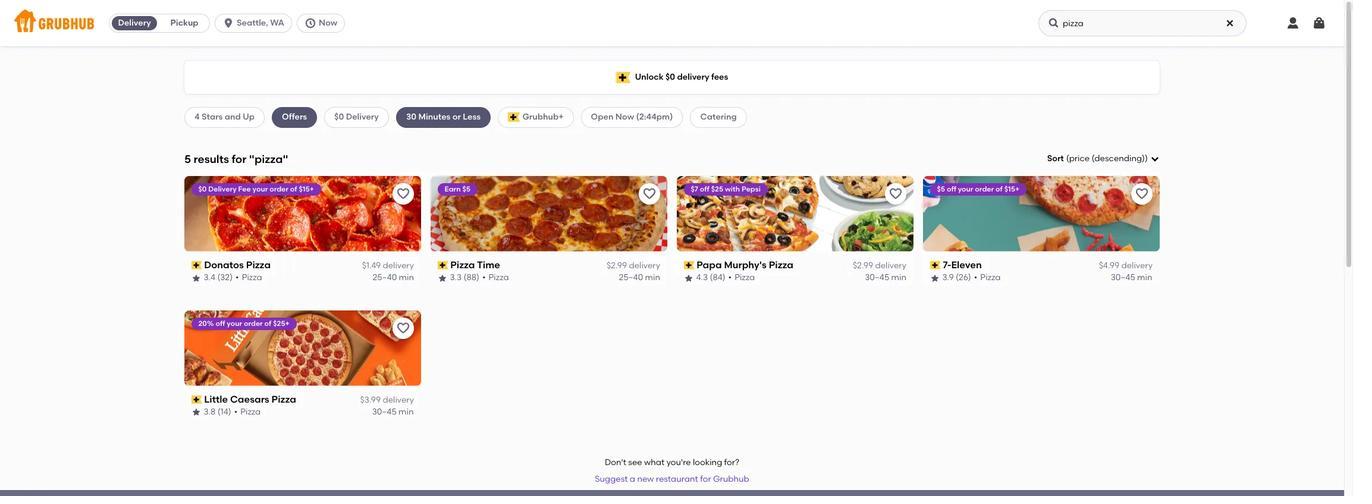 Task type: locate. For each thing, give the bounding box(es) containing it.
restaurant
[[656, 474, 698, 484]]

25–40 min for donatos pizza
[[373, 273, 414, 283]]

• pizza down "donatos pizza"
[[236, 273, 263, 283]]

3.9 (26)
[[943, 273, 972, 283]]

open
[[591, 112, 614, 122]]

1 horizontal spatial off
[[700, 185, 710, 193]]

$2.99 delivery
[[607, 261, 660, 271], [853, 261, 907, 271]]

min for papa murphy's pizza
[[892, 273, 907, 283]]

$25+
[[274, 319, 290, 328]]

• pizza
[[236, 273, 263, 283], [483, 273, 509, 283], [729, 273, 756, 283], [975, 273, 1001, 283], [235, 407, 261, 417]]

$0 down results at left top
[[199, 185, 207, 193]]

$0 delivery fee your order of $15+
[[199, 185, 314, 193]]

looking
[[693, 458, 722, 468]]

0 horizontal spatial $5
[[463, 185, 471, 193]]

svg image
[[1313, 16, 1327, 30], [223, 17, 234, 29], [305, 17, 317, 29], [1226, 18, 1235, 28], [1151, 154, 1160, 164]]

25–40 min
[[373, 273, 414, 283], [619, 273, 660, 283]]

now right the open
[[616, 112, 634, 122]]

save this restaurant image for little caesars pizza
[[396, 321, 411, 335]]

• right (84)
[[729, 273, 732, 283]]

7-eleven logo image
[[923, 176, 1160, 252]]

grubhub plus flag logo image left grubhub+
[[508, 113, 520, 122]]

see
[[628, 458, 642, 468]]

• pizza down papa murphy's pizza
[[729, 273, 756, 283]]

grubhub plus flag logo image left unlock
[[616, 72, 630, 83]]

1 $5 from the left
[[463, 185, 471, 193]]

min down $3.99 delivery
[[399, 407, 414, 417]]

1 horizontal spatial save this restaurant image
[[643, 187, 657, 201]]

0 horizontal spatial grubhub plus flag logo image
[[508, 113, 520, 122]]

save this restaurant button for 7-eleven
[[1132, 183, 1153, 205]]

0 horizontal spatial $2.99
[[607, 261, 627, 271]]

min
[[399, 273, 414, 283], [645, 273, 660, 283], [892, 273, 907, 283], [1138, 273, 1153, 283], [399, 407, 414, 417]]

star icon image left 3.9
[[931, 273, 940, 283]]

1 25–40 min from the left
[[373, 273, 414, 283]]

2 horizontal spatial order
[[976, 185, 995, 193]]

1 horizontal spatial $2.99
[[853, 261, 873, 271]]

2 horizontal spatial subscription pass image
[[684, 261, 695, 270]]

1 horizontal spatial $15+
[[1005, 185, 1020, 193]]

catering
[[701, 112, 737, 122]]

0 horizontal spatial now
[[319, 18, 338, 28]]

(88)
[[464, 273, 480, 283]]

(84)
[[710, 273, 726, 283]]

1 horizontal spatial 25–40
[[619, 273, 643, 283]]

2 vertical spatial delivery
[[209, 185, 237, 193]]

0 horizontal spatial 25–40
[[373, 273, 397, 283]]

delivery left pickup on the top
[[118, 18, 151, 28]]

1 horizontal spatial 25–40 min
[[619, 273, 660, 283]]

of
[[291, 185, 298, 193], [996, 185, 1003, 193], [265, 319, 272, 328]]

svg image inside now button
[[305, 17, 317, 29]]

1 vertical spatial delivery
[[346, 112, 379, 122]]

sort ( price (descending) )
[[1048, 154, 1148, 164]]

25–40 for pizza time
[[619, 273, 643, 283]]

wa
[[270, 18, 284, 28]]

1 save this restaurant image from the left
[[396, 187, 411, 201]]

1 horizontal spatial delivery
[[209, 185, 237, 193]]

2 subscription pass image from the left
[[931, 261, 941, 270]]

1 $2.99 from the left
[[607, 261, 627, 271]]

0 horizontal spatial $2.99 delivery
[[607, 261, 660, 271]]

delivery
[[118, 18, 151, 28], [346, 112, 379, 122], [209, 185, 237, 193]]

papa
[[697, 259, 722, 271]]

off for little
[[216, 319, 225, 328]]

30–45 for little caesars pizza
[[373, 407, 397, 417]]

subscription pass image left little
[[192, 396, 202, 404]]

min for little caesars pizza
[[399, 407, 414, 417]]

order
[[270, 185, 289, 193], [976, 185, 995, 193], [244, 319, 263, 328]]

1 25–40 from the left
[[373, 273, 397, 283]]

2 vertical spatial $0
[[199, 185, 207, 193]]

save this restaurant image for donatos pizza
[[396, 187, 411, 201]]

(2:44pm)
[[636, 112, 673, 122]]

• pizza right (26) at the bottom right of page
[[975, 273, 1001, 283]]

2 horizontal spatial of
[[996, 185, 1003, 193]]

1 horizontal spatial save this restaurant image
[[889, 187, 903, 201]]

0 horizontal spatial svg image
[[1048, 17, 1060, 29]]

0 horizontal spatial 25–40 min
[[373, 273, 414, 283]]

2 25–40 from the left
[[619, 273, 643, 283]]

save this restaurant button for little caesars pizza
[[393, 318, 414, 339]]

$5
[[463, 185, 471, 193], [938, 185, 946, 193]]

none field inside 5 results for "pizza" main content
[[1048, 153, 1160, 165]]

• for murphy's
[[729, 273, 732, 283]]

• right (88)
[[483, 273, 486, 283]]

pizza right caesars
[[272, 394, 296, 405]]

grubhub+
[[523, 112, 564, 122]]

$2.99 delivery for pizza time
[[607, 261, 660, 271]]

• right (26) at the bottom right of page
[[975, 273, 978, 283]]

now inside button
[[319, 18, 338, 28]]

save this restaurant image
[[396, 187, 411, 201], [889, 187, 903, 201]]

2 save this restaurant image from the left
[[889, 187, 903, 201]]

$5 off your order of $15+
[[938, 185, 1020, 193]]

30
[[406, 112, 417, 122]]

papa murphy's pizza logo image
[[677, 176, 914, 252]]

star icon image
[[192, 273, 201, 283], [438, 273, 447, 283], [684, 273, 694, 283], [931, 273, 940, 283], [192, 408, 201, 417]]

svg image
[[1286, 16, 1301, 30], [1048, 17, 1060, 29]]

2 horizontal spatial your
[[959, 185, 974, 193]]

• for caesars
[[235, 407, 238, 417]]

subscription pass image for 7-eleven
[[931, 261, 941, 270]]

$2.99 for papa murphy's pizza
[[853, 261, 873, 271]]

min left 4.3
[[645, 273, 660, 283]]

0 vertical spatial delivery
[[118, 18, 151, 28]]

min down $4.99 delivery
[[1138, 273, 1153, 283]]

you're
[[667, 458, 691, 468]]

$0
[[666, 72, 675, 82], [334, 112, 344, 122], [199, 185, 207, 193]]

0 horizontal spatial $15+
[[299, 185, 314, 193]]

$2.99 delivery for papa murphy's pizza
[[853, 261, 907, 271]]

delivery
[[677, 72, 710, 82], [383, 261, 414, 271], [629, 261, 660, 271], [875, 261, 907, 271], [1122, 261, 1153, 271], [383, 395, 414, 405]]

seattle, wa
[[237, 18, 284, 28]]

offers
[[282, 112, 307, 122]]

off
[[700, 185, 710, 193], [947, 185, 957, 193], [216, 319, 225, 328]]

0 horizontal spatial of
[[265, 319, 272, 328]]

1 subscription pass image from the left
[[192, 261, 202, 270]]

• pizza down 'time'
[[483, 273, 509, 283]]

1 horizontal spatial $0
[[334, 112, 344, 122]]

save this restaurant image
[[643, 187, 657, 201], [1135, 187, 1150, 201], [396, 321, 411, 335]]

new
[[637, 474, 654, 484]]

30–45 for 7-eleven
[[1112, 273, 1136, 283]]

2 25–40 min from the left
[[619, 273, 660, 283]]

0 horizontal spatial save this restaurant image
[[396, 321, 411, 335]]

star icon image left 3.3
[[438, 273, 447, 283]]

1 horizontal spatial grubhub plus flag logo image
[[616, 72, 630, 83]]

delivery left 30
[[346, 112, 379, 122]]

0 vertical spatial grubhub plus flag logo image
[[616, 72, 630, 83]]

1 horizontal spatial $2.99 delivery
[[853, 261, 907, 271]]

2 horizontal spatial delivery
[[346, 112, 379, 122]]

4.3 (84)
[[697, 273, 726, 283]]

2 horizontal spatial save this restaurant image
[[1135, 187, 1150, 201]]

• for pizza
[[236, 273, 239, 283]]

subscription pass image left pizza time
[[438, 261, 448, 270]]

3.8
[[204, 407, 216, 417]]

for?
[[724, 458, 740, 468]]

stars
[[202, 112, 223, 122]]

0 horizontal spatial off
[[216, 319, 225, 328]]

1 vertical spatial $0
[[334, 112, 344, 122]]

delivery for donatos pizza
[[383, 261, 414, 271]]

now button
[[297, 14, 350, 33]]

1 horizontal spatial 30–45
[[865, 273, 890, 283]]

2 horizontal spatial 30–45
[[1112, 273, 1136, 283]]

2 horizontal spatial off
[[947, 185, 957, 193]]

None field
[[1048, 153, 1160, 165]]

min down $1.49 delivery
[[399, 273, 414, 283]]

pizza down papa murphy's pizza
[[735, 273, 756, 283]]

of for 7-eleven
[[996, 185, 1003, 193]]

donatos pizza logo image
[[184, 176, 421, 252]]

pizza
[[246, 259, 271, 271], [451, 259, 475, 271], [769, 259, 794, 271], [242, 273, 263, 283], [489, 273, 509, 283], [735, 273, 756, 283], [981, 273, 1001, 283], [272, 394, 296, 405], [241, 407, 261, 417]]

save this restaurant image for 7-eleven
[[1135, 187, 1150, 201]]

0 horizontal spatial 30–45 min
[[373, 407, 414, 417]]

none field containing sort
[[1048, 153, 1160, 165]]

pizza right donatos
[[246, 259, 271, 271]]

1 horizontal spatial for
[[700, 474, 711, 484]]

little
[[204, 394, 228, 405]]

grubhub plus flag logo image
[[616, 72, 630, 83], [508, 113, 520, 122]]

1 vertical spatial now
[[616, 112, 634, 122]]

$3.99 delivery
[[360, 395, 414, 405]]

1 vertical spatial grubhub plus flag logo image
[[508, 113, 520, 122]]

2 $2.99 delivery from the left
[[853, 261, 907, 271]]

1 horizontal spatial now
[[616, 112, 634, 122]]

0 horizontal spatial subscription pass image
[[192, 261, 202, 270]]

2 $15+ from the left
[[1005, 185, 1020, 193]]

star icon image left the 3.8
[[192, 408, 201, 417]]

1 $15+ from the left
[[299, 185, 314, 193]]

your
[[253, 185, 268, 193], [959, 185, 974, 193], [227, 319, 243, 328]]

min for 7-eleven
[[1138, 273, 1153, 283]]

for down looking
[[700, 474, 711, 484]]

0 horizontal spatial 30–45
[[373, 407, 397, 417]]

time
[[477, 259, 501, 271]]

svg image inside field
[[1151, 154, 1160, 164]]

subscription pass image
[[438, 261, 448, 270], [684, 261, 695, 270], [192, 396, 202, 404]]

1 horizontal spatial 30–45 min
[[865, 273, 907, 283]]

for right results at left top
[[232, 152, 247, 166]]

"pizza"
[[249, 152, 288, 166]]

subscription pass image left donatos
[[192, 261, 202, 270]]

0 horizontal spatial for
[[232, 152, 247, 166]]

for
[[232, 152, 247, 166], [700, 474, 711, 484]]

subscription pass image
[[192, 261, 202, 270], [931, 261, 941, 270]]

1 horizontal spatial subscription pass image
[[438, 261, 448, 270]]

0 horizontal spatial delivery
[[118, 18, 151, 28]]

star icon image left 3.4
[[192, 273, 201, 283]]

off for papa
[[700, 185, 710, 193]]

1 horizontal spatial subscription pass image
[[931, 261, 941, 270]]

$2.99 for pizza time
[[607, 261, 627, 271]]

30–45 min
[[865, 273, 907, 283], [1112, 273, 1153, 283], [373, 407, 414, 417]]

$2.99
[[607, 261, 627, 271], [853, 261, 873, 271]]

0 vertical spatial now
[[319, 18, 338, 28]]

now
[[319, 18, 338, 28], [616, 112, 634, 122]]

• pizza for caesars
[[235, 407, 261, 417]]

subscription pass image left "papa" at the right
[[684, 261, 695, 270]]

1 horizontal spatial of
[[291, 185, 298, 193]]

delivery left fee
[[209, 185, 237, 193]]

$7
[[691, 185, 699, 193]]

30–45 for papa murphy's pizza
[[865, 273, 890, 283]]

of for little caesars pizza
[[265, 319, 272, 328]]

star icon image left 4.3
[[684, 273, 694, 283]]

1 $2.99 delivery from the left
[[607, 261, 660, 271]]

min for donatos pizza
[[399, 273, 414, 283]]

0 horizontal spatial order
[[244, 319, 263, 328]]

Search for food, convenience, alcohol... search field
[[1039, 10, 1247, 36]]

delivery for $0 delivery
[[346, 112, 379, 122]]

0 vertical spatial $0
[[666, 72, 675, 82]]

delivery for papa murphy's pizza
[[875, 261, 907, 271]]

(descending)
[[1092, 154, 1145, 164]]

0 horizontal spatial save this restaurant image
[[396, 187, 411, 201]]

• right (14)
[[235, 407, 238, 417]]

5 results for "pizza"
[[184, 152, 288, 166]]

now right wa
[[319, 18, 338, 28]]

unlock
[[635, 72, 664, 82]]

• right (32)
[[236, 273, 239, 283]]

2 horizontal spatial 30–45 min
[[1112, 273, 1153, 283]]

1 horizontal spatial $5
[[938, 185, 946, 193]]

1 vertical spatial for
[[700, 474, 711, 484]]

1 horizontal spatial your
[[253, 185, 268, 193]]

• pizza down caesars
[[235, 407, 261, 417]]

2 $2.99 from the left
[[853, 261, 873, 271]]

your for little caesars pizza
[[227, 319, 243, 328]]

1 horizontal spatial order
[[270, 185, 289, 193]]

min left 3.9
[[892, 273, 907, 283]]

subscription pass image for donatos pizza
[[192, 261, 202, 270]]

subscription pass image left 7-
[[931, 261, 941, 270]]

star icon image for papa murphy's pizza
[[684, 273, 694, 283]]

2 horizontal spatial $0
[[666, 72, 675, 82]]

save this restaurant image for pizza time
[[643, 187, 657, 201]]

0 horizontal spatial subscription pass image
[[192, 396, 202, 404]]

3.3
[[450, 273, 462, 283]]

3.4
[[204, 273, 216, 283]]

$0 right the offers
[[334, 112, 344, 122]]

star icon image for pizza time
[[438, 273, 447, 283]]

0 horizontal spatial $0
[[199, 185, 207, 193]]

open now (2:44pm)
[[591, 112, 673, 122]]

subscription pass image for papa murphy's pizza
[[684, 261, 695, 270]]

0 horizontal spatial your
[[227, 319, 243, 328]]

$0 right unlock
[[666, 72, 675, 82]]

suggest a new restaurant for grubhub button
[[590, 469, 755, 490]]

pizza down little caesars pizza
[[241, 407, 261, 417]]

save this restaurant image for papa murphy's pizza
[[889, 187, 903, 201]]



Task type: describe. For each thing, give the bounding box(es) containing it.
)
[[1145, 154, 1148, 164]]

30–45 min for papa murphy's pizza
[[865, 273, 907, 283]]

5 results for "pizza" main content
[[0, 46, 1345, 496]]

unlock $0 delivery fees
[[635, 72, 728, 82]]

• pizza for pizza
[[236, 273, 263, 283]]

3.9
[[943, 273, 954, 283]]

$0 for $0 delivery
[[334, 112, 344, 122]]

pizza time
[[451, 259, 501, 271]]

25–40 for donatos pizza
[[373, 273, 397, 283]]

(14)
[[218, 407, 232, 417]]

don't
[[605, 458, 627, 468]]

3.4 (32)
[[204, 273, 233, 283]]

with
[[726, 185, 740, 193]]

pickup
[[171, 18, 198, 28]]

25–40 min for pizza time
[[619, 273, 660, 283]]

murphy's
[[725, 259, 767, 271]]

delivery button
[[110, 14, 160, 33]]

$1.49 delivery
[[362, 261, 414, 271]]

30–45 min for 7-eleven
[[1112, 273, 1153, 283]]

grubhub plus flag logo image for unlock $0 delivery fees
[[616, 72, 630, 83]]

save this restaurant button for donatos pizza
[[393, 183, 414, 205]]

1 horizontal spatial svg image
[[1286, 16, 1301, 30]]

(32)
[[218, 273, 233, 283]]

earn
[[445, 185, 461, 193]]

now inside 5 results for "pizza" main content
[[616, 112, 634, 122]]

earn $5
[[445, 185, 471, 193]]

pizza right "murphy's"
[[769, 259, 794, 271]]

caesars
[[231, 394, 270, 405]]

for inside "button"
[[700, 474, 711, 484]]

fee
[[239, 185, 251, 193]]

• pizza for eleven
[[975, 273, 1001, 283]]

star icon image for 7-eleven
[[931, 273, 940, 283]]

little caesars pizza
[[204, 394, 296, 405]]

grubhub plus flag logo image for grubhub+
[[508, 113, 520, 122]]

donatos
[[204, 259, 244, 271]]

suggest
[[595, 474, 628, 484]]

delivery for $0 delivery fee your order of $15+
[[209, 185, 237, 193]]

$0 for $0 delivery fee your order of $15+
[[199, 185, 207, 193]]

papa murphy's pizza
[[697, 259, 794, 271]]

20% off your order of $25+
[[199, 319, 290, 328]]

min for pizza time
[[645, 273, 660, 283]]

delivery for little caesars pizza
[[383, 395, 414, 405]]

off for 7-
[[947, 185, 957, 193]]

don't see what you're looking for?
[[605, 458, 740, 468]]

price
[[1070, 154, 1090, 164]]

• pizza for time
[[483, 273, 509, 283]]

svg image inside the seattle, wa button
[[223, 17, 234, 29]]

up
[[243, 112, 255, 122]]

seattle, wa button
[[215, 14, 297, 33]]

fees
[[712, 72, 728, 82]]

(26)
[[956, 273, 972, 283]]

what
[[644, 458, 665, 468]]

eleven
[[952, 259, 982, 271]]

pizza down 'time'
[[489, 273, 509, 283]]

$4.99
[[1099, 261, 1120, 271]]

or
[[453, 112, 461, 122]]

$7 off $25 with pepsi
[[691, 185, 761, 193]]

save this restaurant button for papa murphy's pizza
[[885, 183, 907, 205]]

star icon image for little caesars pizza
[[192, 408, 201, 417]]

pepsi
[[742, 185, 761, 193]]

little caesars pizza logo image
[[184, 310, 421, 386]]

subscription pass image for little caesars pizza
[[192, 396, 202, 404]]

pizza up 3.3 (88)
[[451, 259, 475, 271]]

order for little caesars pizza
[[244, 319, 263, 328]]

seattle,
[[237, 18, 268, 28]]

• pizza for murphy's
[[729, 273, 756, 283]]

and
[[225, 112, 241, 122]]

order for 7-eleven
[[976, 185, 995, 193]]

delivery for pizza time
[[629, 261, 660, 271]]

3.8 (14)
[[204, 407, 232, 417]]

7-
[[943, 259, 952, 271]]

star icon image for donatos pizza
[[192, 273, 201, 283]]

$3.99
[[360, 395, 381, 405]]

5
[[184, 152, 191, 166]]

4 stars and up
[[195, 112, 255, 122]]

• for time
[[483, 273, 486, 283]]

4
[[195, 112, 200, 122]]

save this restaurant button for pizza time
[[639, 183, 660, 205]]

$25
[[712, 185, 724, 193]]

delivery for 7-eleven
[[1122, 261, 1153, 271]]

main navigation navigation
[[0, 0, 1345, 46]]

results
[[194, 152, 229, 166]]

suggest a new restaurant for grubhub
[[595, 474, 750, 484]]

sort
[[1048, 154, 1064, 164]]

less
[[463, 112, 481, 122]]

2 $5 from the left
[[938, 185, 946, 193]]

your for 7-eleven
[[959, 185, 974, 193]]

pizza right (26) at the bottom right of page
[[981, 273, 1001, 283]]

30 minutes or less
[[406, 112, 481, 122]]

$0 delivery
[[334, 112, 379, 122]]

$4.99 delivery
[[1099, 261, 1153, 271]]

$1.49
[[362, 261, 381, 271]]

donatos pizza
[[204, 259, 271, 271]]

20%
[[199, 319, 214, 328]]

• for eleven
[[975, 273, 978, 283]]

pickup button
[[160, 14, 209, 33]]

pizza down "donatos pizza"
[[242, 273, 263, 283]]

4.3
[[697, 273, 708, 283]]

3.3 (88)
[[450, 273, 480, 283]]

delivery inside button
[[118, 18, 151, 28]]

minutes
[[419, 112, 451, 122]]

pizza time logo image
[[431, 176, 668, 252]]

(
[[1067, 154, 1070, 164]]

grubhub
[[713, 474, 750, 484]]

7-eleven
[[943, 259, 982, 271]]

subscription pass image for pizza time
[[438, 261, 448, 270]]

a
[[630, 474, 635, 484]]

0 vertical spatial for
[[232, 152, 247, 166]]

30–45 min for little caesars pizza
[[373, 407, 414, 417]]



Task type: vqa. For each thing, say whether or not it's contained in the screenshot.
•
yes



